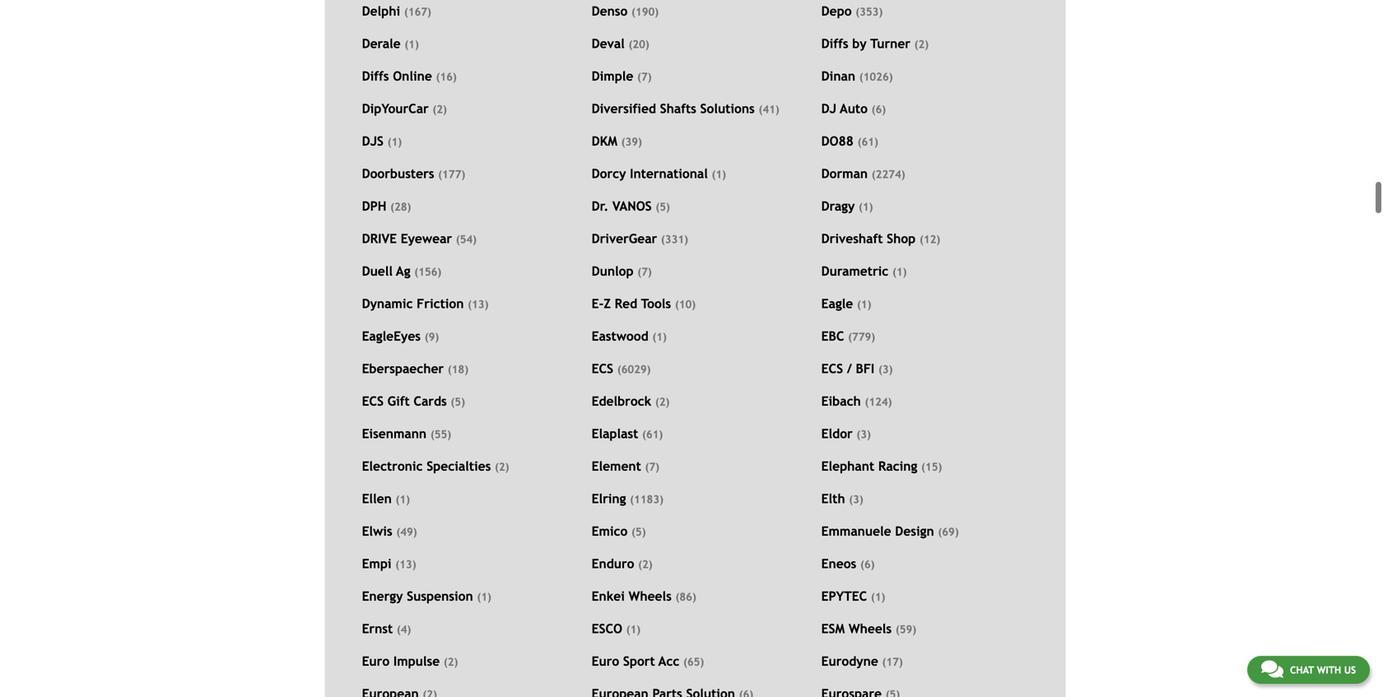 Task type: vqa. For each thing, say whether or not it's contained in the screenshot.


Task type: locate. For each thing, give the bounding box(es) containing it.
(13) right empi
[[395, 558, 416, 571]]

euro
[[362, 654, 390, 669], [592, 654, 619, 669]]

2 vertical spatial (3)
[[849, 493, 864, 506]]

0 horizontal spatial (61)
[[642, 428, 663, 441]]

(2) inside the 'enduro (2)'
[[638, 558, 653, 571]]

0 vertical spatial (61)
[[858, 136, 879, 148]]

deval (20)
[[592, 36, 649, 51]]

(1) right derale at the left top of the page
[[405, 38, 419, 51]]

0 horizontal spatial (5)
[[451, 396, 465, 409]]

(5) right cards
[[451, 396, 465, 409]]

djs
[[362, 134, 384, 149]]

(5)
[[656, 201, 670, 213], [451, 396, 465, 409], [632, 526, 646, 539]]

(1) right dragy
[[859, 201, 873, 213]]

(1) for eagle
[[857, 298, 872, 311]]

(7) up (1183)
[[645, 461, 660, 474]]

us
[[1344, 665, 1356, 676]]

driveshaft
[[822, 231, 883, 246]]

wheels up "eurodyne (17)"
[[849, 622, 892, 637]]

/
[[847, 362, 852, 376]]

comments image
[[1261, 660, 1284, 679]]

esm
[[822, 622, 845, 637]]

elth
[[822, 492, 845, 506]]

(7) for dunlop
[[638, 266, 652, 278]]

(3) right the "bfi"
[[879, 363, 893, 376]]

1 euro from the left
[[362, 654, 390, 669]]

driveshaft shop (12)
[[822, 231, 941, 246]]

(9)
[[425, 331, 439, 343]]

electronic specialties (2)
[[362, 459, 509, 474]]

design
[[895, 524, 934, 539]]

elwis
[[362, 524, 392, 539]]

(3) inside "elth (3)"
[[849, 493, 864, 506]]

(2) right the specialties
[[495, 461, 509, 474]]

(61) inside elaplast (61)
[[642, 428, 663, 441]]

0 vertical spatial (3)
[[879, 363, 893, 376]]

(6)
[[872, 103, 886, 116], [860, 558, 875, 571]]

1 vertical spatial (3)
[[857, 428, 871, 441]]

cards
[[414, 394, 447, 409]]

red
[[615, 297, 638, 311]]

dph (28)
[[362, 199, 411, 214]]

0 horizontal spatial wheels
[[629, 589, 672, 604]]

eibach (124)
[[822, 394, 892, 409]]

(3) inside eldor (3)
[[857, 428, 871, 441]]

2 horizontal spatial (5)
[[656, 201, 670, 213]]

1 vertical spatial diffs
[[362, 69, 389, 84]]

suspension
[[407, 589, 473, 604]]

empi
[[362, 557, 392, 572]]

(5) right vanos
[[656, 201, 670, 213]]

(1) up esm wheels (59) in the right bottom of the page
[[871, 591, 886, 604]]

(1) down the tools
[[652, 331, 667, 343]]

dimple
[[592, 69, 634, 84]]

(1) inside djs (1)
[[388, 136, 402, 148]]

(61) for do88
[[858, 136, 879, 148]]

(1)
[[405, 38, 419, 51], [388, 136, 402, 148], [712, 168, 726, 181], [859, 201, 873, 213], [893, 266, 907, 278], [857, 298, 872, 311], [652, 331, 667, 343], [396, 493, 410, 506], [477, 591, 492, 604], [871, 591, 886, 604], [626, 623, 641, 636]]

(20)
[[629, 38, 649, 51]]

(1) inside esco (1)
[[626, 623, 641, 636]]

diffs by turner (2)
[[822, 36, 929, 51]]

e-
[[592, 297, 604, 311]]

esco
[[592, 622, 623, 637]]

2 vertical spatial (7)
[[645, 461, 660, 474]]

1 vertical spatial (5)
[[451, 396, 465, 409]]

1 horizontal spatial (61)
[[858, 136, 879, 148]]

elth (3)
[[822, 492, 864, 506]]

(6) right the auto
[[872, 103, 886, 116]]

(61) inside do88 (61)
[[858, 136, 879, 148]]

emico
[[592, 524, 628, 539]]

(1) inside ellen (1)
[[396, 493, 410, 506]]

(2)
[[915, 38, 929, 51], [433, 103, 447, 116], [655, 396, 670, 409], [495, 461, 509, 474], [638, 558, 653, 571], [444, 656, 458, 669]]

1 horizontal spatial euro
[[592, 654, 619, 669]]

(7) inside element (7)
[[645, 461, 660, 474]]

dj
[[822, 101, 837, 116]]

(6) right eneos
[[860, 558, 875, 571]]

electronic
[[362, 459, 423, 474]]

(3)
[[879, 363, 893, 376], [857, 428, 871, 441], [849, 493, 864, 506]]

(2) inside edelbrock (2)
[[655, 396, 670, 409]]

djs (1)
[[362, 134, 402, 149]]

(1) right djs
[[388, 136, 402, 148]]

(1) inside eagle (1)
[[857, 298, 872, 311]]

eneos
[[822, 557, 857, 572]]

(7)
[[637, 70, 652, 83], [638, 266, 652, 278], [645, 461, 660, 474]]

doorbusters
[[362, 166, 434, 181]]

(1) right ellen
[[396, 493, 410, 506]]

(1) for derale
[[405, 38, 419, 51]]

(2) up enkei wheels (86)
[[638, 558, 653, 571]]

1 horizontal spatial wheels
[[849, 622, 892, 637]]

eyewear
[[401, 231, 452, 246]]

(2) right edelbrock
[[655, 396, 670, 409]]

2 horizontal spatial ecs
[[822, 362, 843, 376]]

(3) for elth
[[849, 493, 864, 506]]

(1) for djs
[[388, 136, 402, 148]]

1 horizontal spatial ecs
[[592, 362, 613, 376]]

acc
[[659, 654, 680, 669]]

ecs left / at the right bottom of the page
[[822, 362, 843, 376]]

eurodyne
[[822, 654, 878, 669]]

ecs for ecs gift cards
[[362, 394, 384, 409]]

wheels for enkei
[[629, 589, 672, 604]]

(2) right turner
[[915, 38, 929, 51]]

1 vertical spatial (13)
[[395, 558, 416, 571]]

duell
[[362, 264, 393, 279]]

0 vertical spatial (13)
[[468, 298, 489, 311]]

esm wheels (59)
[[822, 622, 917, 637]]

1 horizontal spatial diffs
[[822, 36, 849, 51]]

euro down esco
[[592, 654, 619, 669]]

1 vertical spatial wheels
[[849, 622, 892, 637]]

(7) right the dimple
[[637, 70, 652, 83]]

1 vertical spatial (6)
[[860, 558, 875, 571]]

(5) right emico
[[632, 526, 646, 539]]

0 vertical spatial wheels
[[629, 589, 672, 604]]

(2) inside diffs by turner (2)
[[915, 38, 929, 51]]

(3) right elth
[[849, 493, 864, 506]]

(1) down shop
[[893, 266, 907, 278]]

1 horizontal spatial (5)
[[632, 526, 646, 539]]

(2) right impulse
[[444, 656, 458, 669]]

(1) right suspension
[[477, 591, 492, 604]]

tools
[[641, 297, 671, 311]]

2 euro from the left
[[592, 654, 619, 669]]

(1) inside eastwood (1)
[[652, 331, 667, 343]]

0 vertical spatial diffs
[[822, 36, 849, 51]]

(2) down (16)
[[433, 103, 447, 116]]

(156)
[[414, 266, 442, 278]]

ecs (6029)
[[592, 362, 651, 376]]

friction
[[417, 297, 464, 311]]

(3) right eldor
[[857, 428, 871, 441]]

deval
[[592, 36, 625, 51]]

1 vertical spatial (61)
[[642, 428, 663, 441]]

0 horizontal spatial (13)
[[395, 558, 416, 571]]

ecs gift cards (5)
[[362, 394, 465, 409]]

diffs down derale at the left top of the page
[[362, 69, 389, 84]]

(3) for eldor
[[857, 428, 871, 441]]

ecs
[[592, 362, 613, 376], [822, 362, 843, 376], [362, 394, 384, 409]]

(59)
[[896, 623, 917, 636]]

(7) inside dimple (7)
[[637, 70, 652, 83]]

0 vertical spatial (5)
[[656, 201, 670, 213]]

0 vertical spatial (7)
[[637, 70, 652, 83]]

(61) right elaplast
[[642, 428, 663, 441]]

(1) right eagle
[[857, 298, 872, 311]]

wheels
[[629, 589, 672, 604], [849, 622, 892, 637]]

0 horizontal spatial ecs
[[362, 394, 384, 409]]

depo (353)
[[822, 4, 883, 19]]

(6) inside the dj auto (6)
[[872, 103, 886, 116]]

elaplast (61)
[[592, 427, 663, 441]]

(1) inside durametric (1)
[[893, 266, 907, 278]]

(13) right friction
[[468, 298, 489, 311]]

(7) up e-z red tools (10)
[[638, 266, 652, 278]]

(61) right do88
[[858, 136, 879, 148]]

(1183)
[[630, 493, 664, 506]]

0 vertical spatial (6)
[[872, 103, 886, 116]]

(1) inside dragy (1)
[[859, 201, 873, 213]]

(7) for element
[[645, 461, 660, 474]]

1 vertical spatial (7)
[[638, 266, 652, 278]]

euro down ernst
[[362, 654, 390, 669]]

(1) inside epytec (1)
[[871, 591, 886, 604]]

energy suspension (1)
[[362, 589, 492, 604]]

0 horizontal spatial diffs
[[362, 69, 389, 84]]

(1) right international
[[712, 168, 726, 181]]

2 vertical spatial (5)
[[632, 526, 646, 539]]

drive eyewear (54)
[[362, 231, 477, 246]]

1 horizontal spatial (13)
[[468, 298, 489, 311]]

gift
[[388, 394, 410, 409]]

(7) inside dunlop (7)
[[638, 266, 652, 278]]

diversified shafts solutions (41)
[[592, 101, 780, 116]]

wheels left (86)
[[629, 589, 672, 604]]

emmanuele design (69)
[[822, 524, 959, 539]]

(1) inside energy suspension (1)
[[477, 591, 492, 604]]

empi (13)
[[362, 557, 416, 572]]

eurodyne (17)
[[822, 654, 903, 669]]

(1) inside derale (1)
[[405, 38, 419, 51]]

(1) right esco
[[626, 623, 641, 636]]

dorman
[[822, 166, 868, 181]]

dunlop
[[592, 264, 634, 279]]

diffs left by
[[822, 36, 849, 51]]

(1) for dragy
[[859, 201, 873, 213]]

0 horizontal spatial euro
[[362, 654, 390, 669]]

ecs left '(6029)'
[[592, 362, 613, 376]]

ecs left gift
[[362, 394, 384, 409]]



Task type: describe. For each thing, give the bounding box(es) containing it.
(1) inside the dorcy international (1)
[[712, 168, 726, 181]]

derale
[[362, 36, 401, 51]]

eberspaecher
[[362, 362, 444, 376]]

racing
[[878, 459, 918, 474]]

do88 (61)
[[822, 134, 879, 149]]

euro for euro sport acc
[[592, 654, 619, 669]]

(1) for durametric
[[893, 266, 907, 278]]

euro impulse (2)
[[362, 654, 458, 669]]

(1) for epytec
[[871, 591, 886, 604]]

diffs for diffs by turner
[[822, 36, 849, 51]]

ag
[[396, 264, 411, 279]]

ebc (779)
[[822, 329, 875, 344]]

elring (1183)
[[592, 492, 664, 506]]

elephant
[[822, 459, 875, 474]]

(2) inside electronic specialties (2)
[[495, 461, 509, 474]]

dr.
[[592, 199, 609, 214]]

solutions
[[700, 101, 755, 116]]

(5) inside dr. vanos (5)
[[656, 201, 670, 213]]

(17)
[[882, 656, 903, 669]]

diffs online (16)
[[362, 69, 457, 84]]

enduro
[[592, 557, 634, 572]]

(41)
[[759, 103, 780, 116]]

elring
[[592, 492, 626, 506]]

(1026)
[[859, 70, 893, 83]]

element (7)
[[592, 459, 660, 474]]

(2274)
[[872, 168, 905, 181]]

emmanuele
[[822, 524, 891, 539]]

(39)
[[621, 136, 642, 148]]

ebc
[[822, 329, 844, 344]]

eagle
[[822, 297, 853, 311]]

(7) for dimple
[[637, 70, 652, 83]]

(49)
[[396, 526, 417, 539]]

dph
[[362, 199, 387, 214]]

(16)
[[436, 70, 457, 83]]

wheels for esm
[[849, 622, 892, 637]]

elwis (49)
[[362, 524, 417, 539]]

drivergear
[[592, 231, 657, 246]]

enkei
[[592, 589, 625, 604]]

(2) inside euro impulse (2)
[[444, 656, 458, 669]]

durametric (1)
[[822, 264, 907, 279]]

dynamic
[[362, 297, 413, 311]]

chat
[[1290, 665, 1314, 676]]

(1) for esco
[[626, 623, 641, 636]]

epytec
[[822, 589, 867, 604]]

dynamic friction (13)
[[362, 297, 489, 311]]

dunlop (7)
[[592, 264, 652, 279]]

eastwood
[[592, 329, 649, 344]]

(65)
[[683, 656, 704, 669]]

duell ag (156)
[[362, 264, 442, 279]]

esco (1)
[[592, 622, 641, 637]]

element
[[592, 459, 641, 474]]

shop
[[887, 231, 916, 246]]

eisenmann
[[362, 427, 427, 441]]

z
[[604, 297, 611, 311]]

(5) inside emico (5)
[[632, 526, 646, 539]]

emico (5)
[[592, 524, 646, 539]]

(2) inside the dipyourcar (2)
[[433, 103, 447, 116]]

by
[[853, 36, 867, 51]]

(1) for eastwood
[[652, 331, 667, 343]]

(331)
[[661, 233, 688, 246]]

sport
[[623, 654, 655, 669]]

ernst (4)
[[362, 622, 411, 637]]

(69)
[[938, 526, 959, 539]]

dipyourcar
[[362, 101, 429, 116]]

eberspaecher (18)
[[362, 362, 469, 376]]

(1) for ellen
[[396, 493, 410, 506]]

(3) inside ecs / bfi (3)
[[879, 363, 893, 376]]

eneos (6)
[[822, 557, 875, 572]]

denso (190)
[[592, 4, 659, 19]]

dorman (2274)
[[822, 166, 905, 181]]

(12)
[[920, 233, 941, 246]]

ecs / bfi (3)
[[822, 362, 893, 376]]

ernst
[[362, 622, 393, 637]]

elephant racing (15)
[[822, 459, 942, 474]]

international
[[630, 166, 708, 181]]

diffs for diffs online
[[362, 69, 389, 84]]

eagle (1)
[[822, 297, 872, 311]]

(5) inside ecs gift cards (5)
[[451, 396, 465, 409]]

impulse
[[393, 654, 440, 669]]

vanos
[[613, 199, 652, 214]]

(13) inside the dynamic friction (13)
[[468, 298, 489, 311]]

(61) for elaplast
[[642, 428, 663, 441]]

shafts
[[660, 101, 697, 116]]

dragy (1)
[[822, 199, 873, 214]]

(779)
[[848, 331, 875, 343]]

(13) inside empi (13)
[[395, 558, 416, 571]]

(86)
[[676, 591, 697, 604]]

delphi (167)
[[362, 4, 431, 19]]

(353)
[[856, 5, 883, 18]]

edelbrock
[[592, 394, 652, 409]]

epytec (1)
[[822, 589, 886, 604]]

dorcy
[[592, 166, 626, 181]]

depo
[[822, 4, 852, 19]]

(190)
[[632, 5, 659, 18]]

online
[[393, 69, 432, 84]]

denso
[[592, 4, 628, 19]]

(6) inside eneos (6)
[[860, 558, 875, 571]]

drive
[[362, 231, 397, 246]]

dkm
[[592, 134, 618, 149]]

durametric
[[822, 264, 889, 279]]

with
[[1317, 665, 1342, 676]]

ecs for ecs
[[592, 362, 613, 376]]

euro for euro impulse
[[362, 654, 390, 669]]

ecs for ecs / bfi
[[822, 362, 843, 376]]

dr. vanos (5)
[[592, 199, 670, 214]]

(18)
[[448, 363, 469, 376]]

edelbrock (2)
[[592, 394, 670, 409]]



